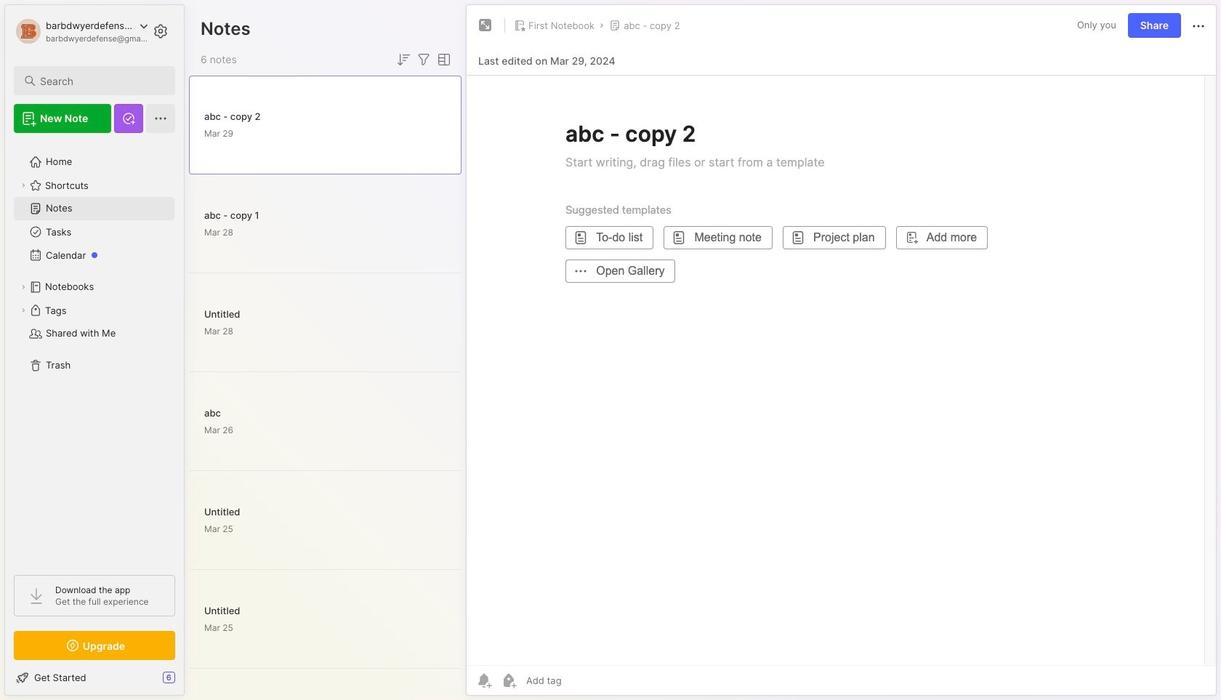 Task type: describe. For each thing, give the bounding box(es) containing it.
add filters image
[[415, 51, 433, 68]]

expand tags image
[[19, 306, 28, 315]]

Add tag field
[[525, 674, 635, 687]]

More actions field
[[1190, 16, 1208, 35]]

Sort options field
[[395, 51, 412, 68]]

note window element
[[466, 4, 1217, 700]]



Task type: locate. For each thing, give the bounding box(es) containing it.
Add filters field
[[415, 51, 433, 68]]

tree inside the main element
[[5, 142, 184, 562]]

main element
[[0, 0, 189, 700]]

settings image
[[152, 23, 169, 40]]

none search field inside the main element
[[40, 72, 162, 89]]

expand note image
[[477, 17, 494, 34]]

Account field
[[14, 17, 148, 46]]

tree
[[5, 142, 184, 562]]

Note Editor text field
[[467, 75, 1217, 665]]

add tag image
[[500, 672, 518, 689]]

None search field
[[40, 72, 162, 89]]

more actions image
[[1190, 17, 1208, 35]]

add a reminder image
[[476, 672, 493, 689]]

Search text field
[[40, 74, 162, 88]]

click to collapse image
[[184, 673, 195, 691]]

expand notebooks image
[[19, 283, 28, 292]]

Help and Learning task checklist field
[[5, 666, 184, 689]]

View options field
[[433, 51, 453, 68]]



Task type: vqa. For each thing, say whether or not it's contained in the screenshot.
Just now
no



